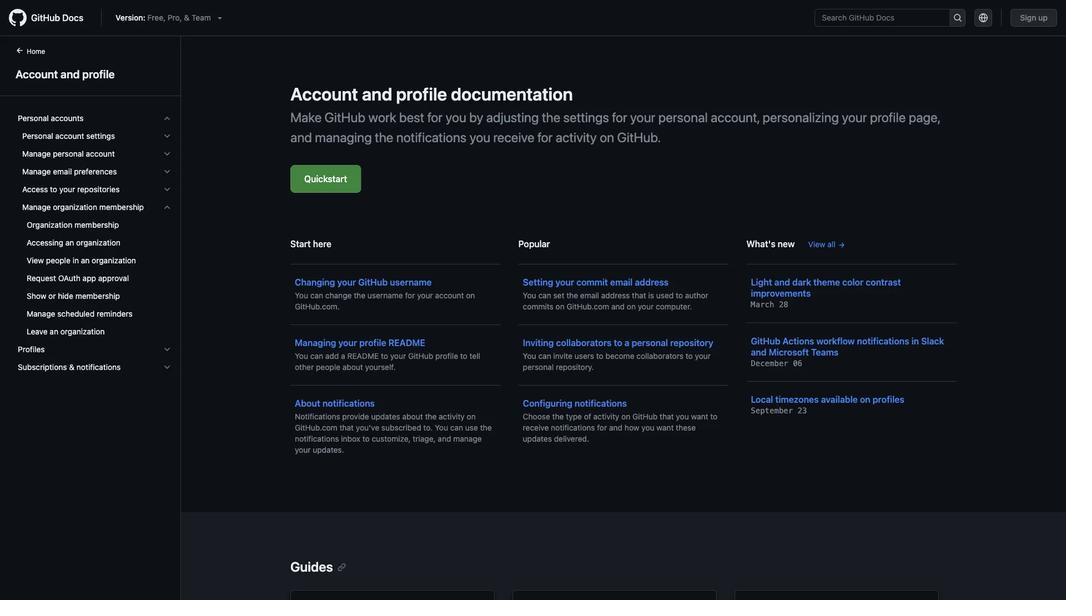 Task type: describe. For each thing, give the bounding box(es) containing it.
can inside inviting collaborators to a personal repository you can invite users to become collaborators to your personal repository.
[[539, 351, 552, 361]]

profile for account and profile
[[82, 67, 115, 80]]

pro,
[[168, 13, 182, 22]]

managing
[[295, 338, 336, 348]]

and up work
[[362, 83, 393, 104]]

access to your repositories button
[[13, 181, 176, 198]]

to inside configuring notifications choose the type of activity on github that you want to receive notifications for and how you want these updates delivered.
[[711, 412, 718, 421]]

quickstart link
[[291, 165, 361, 193]]

1 vertical spatial collaborators
[[637, 351, 684, 361]]

inviting
[[523, 338, 554, 348]]

configuring
[[523, 398, 573, 409]]

use
[[466, 423, 478, 432]]

on inside local timezones available on profiles september 23
[[861, 394, 871, 405]]

of
[[584, 412, 592, 421]]

scheduled
[[57, 309, 95, 318]]

on inside changing your github username you can change the username for your account on github.com.
[[466, 291, 475, 300]]

personal for personal accounts
[[18, 114, 49, 123]]

commit
[[577, 277, 608, 288]]

to inside about notifications notifications provide updates about the activity on github.com that you've subscribed to. you can use the notifications inbox to customize, triage, and manage your updates.
[[363, 434, 370, 443]]

color
[[843, 277, 864, 288]]

that inside "setting your commit email address you can set the email address that is used to author commits on github.com and on your computer."
[[632, 291, 647, 300]]

oauth
[[58, 274, 81, 283]]

your inside the access to your repositories 'dropdown button'
[[59, 185, 75, 194]]

and inside about notifications notifications provide updates about the activity on github.com that you've subscribed to. you can use the notifications inbox to customize, triage, and manage your updates.
[[438, 434, 451, 443]]

request
[[27, 274, 56, 283]]

on inside configuring notifications choose the type of activity on github that you want to receive notifications for and how you want these updates delivered.
[[622, 412, 631, 421]]

up
[[1039, 13, 1049, 22]]

organization inside view people in an organization link
[[92, 256, 136, 265]]

you inside "setting your commit email address you can set the email address that is used to author commits on github.com and on your computer."
[[523, 291, 537, 300]]

timezones
[[776, 394, 819, 405]]

sc 9kayk9 0 image inside profiles dropdown button
[[163, 345, 172, 354]]

slack
[[922, 336, 945, 346]]

github.
[[618, 129, 661, 145]]

local
[[751, 394, 774, 405]]

github inside account and profile documentation make github work best for you by adjusting the settings for your personal account, personalizing your profile page, and managing the notifications you receive for activity on github.
[[325, 109, 366, 125]]

notifications inside 'github actions workflow notifications in slack and microsoft teams december 06'
[[858, 336, 910, 346]]

setting your commit email address you can set the email address that is used to author commits on github.com and on your computer.
[[523, 277, 709, 311]]

view all link
[[809, 239, 846, 250]]

personal accounts button
[[13, 109, 176, 127]]

delivered.
[[554, 434, 590, 443]]

github.com inside about notifications notifications provide updates about the activity on github.com that you've subscribed to. you can use the notifications inbox to customize, triage, and manage your updates.
[[295, 423, 338, 432]]

customize,
[[372, 434, 411, 443]]

manage personal account button
[[13, 145, 176, 163]]

settings inside personal account settings dropdown button
[[86, 131, 115, 141]]

access
[[22, 185, 48, 194]]

manage for manage personal account
[[22, 149, 51, 158]]

sc 9kayk9 0 image for manage email preferences
[[163, 167, 172, 176]]

configuring notifications choose the type of activity on github that you want to receive notifications for and how you want these updates delivered.
[[523, 398, 718, 443]]

sc 9kayk9 0 image for accounts
[[163, 114, 172, 123]]

you right how
[[642, 423, 655, 432]]

start
[[291, 239, 311, 249]]

september 23 element
[[751, 406, 808, 415]]

the inside "setting your commit email address you can set the email address that is used to author commits on github.com and on your computer."
[[567, 291, 579, 300]]

or
[[48, 291, 56, 301]]

in inside view people in an organization link
[[73, 256, 79, 265]]

request oauth app approval link
[[13, 269, 176, 287]]

view people in an organization
[[27, 256, 136, 265]]

github docs link
[[9, 9, 92, 27]]

organization inside "accessing an organization" link
[[76, 238, 121, 247]]

account,
[[711, 109, 760, 125]]

accessing
[[27, 238, 63, 247]]

view for view people in an organization
[[27, 256, 44, 265]]

version: free, pro, & team
[[116, 13, 211, 22]]

an for leave
[[50, 327, 58, 336]]

activity inside configuring notifications choose the type of activity on github that you want to receive notifications for and how you want these updates delivered.
[[594, 412, 620, 421]]

select language: current language is english image
[[980, 13, 989, 22]]

what's
[[747, 239, 776, 249]]

manage email preferences button
[[13, 163, 176, 181]]

github inside 'github actions workflow notifications in slack and microsoft teams december 06'
[[751, 336, 781, 346]]

approval
[[98, 274, 129, 283]]

people inside view people in an organization link
[[46, 256, 71, 265]]

personal accounts
[[18, 114, 84, 123]]

request oauth app approval
[[27, 274, 129, 283]]

guides
[[291, 559, 333, 575]]

your inside about notifications notifications provide updates about the activity on github.com that you've subscribed to. you can use the notifications inbox to customize, triage, and manage your updates.
[[295, 445, 311, 455]]

about notifications notifications provide updates about the activity on github.com that you've subscribed to. you can use the notifications inbox to customize, triage, and manage your updates.
[[295, 398, 492, 455]]

manage organization membership button
[[13, 198, 176, 216]]

view people in an organization link
[[13, 252, 176, 269]]

2 horizontal spatial an
[[81, 256, 90, 265]]

the right use
[[480, 423, 492, 432]]

1 horizontal spatial want
[[692, 412, 709, 421]]

home link
[[11, 46, 63, 57]]

people inside managing your profile readme you can add a readme to your github profile to tell other people about yourself.
[[316, 363, 341, 372]]

account and profile
[[16, 67, 115, 80]]

github actions workflow notifications in slack and microsoft teams december 06
[[751, 336, 945, 368]]

inviting collaborators to a personal repository you can invite users to become collaborators to your personal repository.
[[523, 338, 714, 372]]

you up 'these'
[[676, 412, 689, 421]]

the down work
[[375, 129, 394, 145]]

december
[[751, 359, 789, 368]]

receive inside configuring notifications choose the type of activity on github that you want to receive notifications for and how you want these updates delivered.
[[523, 423, 549, 432]]

1 vertical spatial account
[[86, 149, 115, 158]]

notifications inside account and profile documentation make github work best for you by adjusting the settings for your personal account, personalizing your profile page, and managing the notifications you receive for activity on github.
[[397, 129, 467, 145]]

sc 9kayk9 0 image for manage personal account
[[163, 149, 172, 158]]

receive inside account and profile documentation make github work best for you by adjusting the settings for your personal account, personalizing your profile page, and managing the notifications you receive for activity on github.
[[494, 129, 535, 145]]

available
[[822, 394, 858, 405]]

you left by
[[446, 109, 467, 125]]

to inside "setting your commit email address you can set the email address that is used to author commits on github.com and on your computer."
[[676, 291, 683, 300]]

reminders
[[97, 309, 133, 318]]

all
[[828, 240, 836, 249]]

github inside changing your github username you can change the username for your account on github.com.
[[358, 277, 388, 288]]

the up "to."
[[425, 412, 437, 421]]

personal accounts element containing personal accounts
[[9, 109, 181, 341]]

sc 9kayk9 0 image for subscriptions & notifications
[[163, 363, 172, 372]]

personal accounts element containing personal account settings
[[9, 127, 181, 341]]

team
[[192, 13, 211, 22]]

best
[[400, 109, 425, 125]]

notifications up of
[[575, 398, 627, 409]]

view for view all
[[809, 240, 826, 249]]

1 horizontal spatial email
[[581, 291, 600, 300]]

email inside dropdown button
[[53, 167, 72, 176]]

manage
[[454, 434, 482, 443]]

app
[[83, 274, 96, 283]]

subscriptions
[[18, 363, 67, 372]]

show
[[27, 291, 46, 301]]

account inside changing your github username you can change the username for your account on github.com.
[[435, 291, 464, 300]]

what's new
[[747, 239, 795, 249]]

membership inside 'link'
[[75, 291, 120, 301]]

sign up link
[[1011, 9, 1058, 27]]

account and profile documentation make github work best for you by adjusting the settings for your personal account, personalizing your profile page, and managing the notifications you receive for activity on github.
[[291, 83, 941, 145]]

tell
[[470, 351, 481, 361]]

profiles
[[873, 394, 905, 405]]

become
[[606, 351, 635, 361]]

profile for account and profile documentation make github work best for you by adjusting the settings for your personal account, personalizing your profile page, and managing the notifications you receive for activity on github.
[[396, 83, 447, 104]]

and inside "setting your commit email address you can set the email address that is used to author commits on github.com and on your computer."
[[612, 302, 625, 311]]

profiles button
[[13, 341, 176, 358]]

1 vertical spatial address
[[602, 291, 630, 300]]

dark
[[793, 277, 812, 288]]

invite
[[554, 351, 573, 361]]

and inside 'github actions workflow notifications in slack and microsoft teams december 06'
[[751, 347, 767, 357]]

you inside managing your profile readme you can add a readme to your github profile to tell other people about yourself.
[[295, 351, 308, 361]]

adjusting
[[487, 109, 539, 125]]

personal inside account and profile documentation make github work best for you by adjusting the settings for your personal account, personalizing your profile page, and managing the notifications you receive for activity on github.
[[659, 109, 708, 125]]

on inside account and profile documentation make github work best for you by adjusting the settings for your personal account, personalizing your profile page, and managing the notifications you receive for activity on github.
[[600, 129, 615, 145]]

these
[[676, 423, 696, 432]]

leave an organization
[[27, 327, 105, 336]]

commits
[[523, 302, 554, 311]]

leave an organization link
[[13, 323, 176, 341]]

the inside configuring notifications choose the type of activity on github that you want to receive notifications for and how you want these updates delivered.
[[553, 412, 564, 421]]

github.com inside "setting your commit email address you can set the email address that is used to author commits on github.com and on your computer."
[[567, 302, 610, 311]]

search image
[[954, 13, 963, 22]]

0 vertical spatial readme
[[389, 338, 426, 348]]

show or hide membership
[[27, 291, 120, 301]]

settings inside account and profile documentation make github work best for you by adjusting the settings for your personal account, personalizing your profile page, and managing the notifications you receive for activity on github.
[[564, 109, 610, 125]]

microsoft
[[769, 347, 810, 357]]

change
[[326, 291, 352, 300]]

can inside about notifications notifications provide updates about the activity on github.com that you've subscribed to. you can use the notifications inbox to customize, triage, and manage your updates.
[[451, 423, 463, 432]]

1 horizontal spatial address
[[635, 277, 669, 288]]

account for account and profile documentation make github work best for you by adjusting the settings for your personal account, personalizing your profile page, and managing the notifications you receive for activity on github.
[[291, 83, 358, 104]]

local timezones available on profiles september 23
[[751, 394, 905, 415]]

organization
[[27, 220, 72, 229]]

the inside changing your github username you can change the username for your account on github.com.
[[354, 291, 366, 300]]

github inside configuring notifications choose the type of activity on github that you want to receive notifications for and how you want these updates delivered.
[[633, 412, 658, 421]]

1 horizontal spatial &
[[184, 13, 190, 22]]

manage organization membership element containing manage organization membership
[[9, 198, 181, 341]]



Task type: locate. For each thing, give the bounding box(es) containing it.
about left yourself.
[[343, 363, 363, 372]]

1 vertical spatial people
[[316, 363, 341, 372]]

a up the become
[[625, 338, 630, 348]]

0 vertical spatial collaborators
[[556, 338, 612, 348]]

profile left tell
[[436, 351, 458, 361]]

personal left accounts
[[18, 114, 49, 123]]

0 horizontal spatial account
[[16, 67, 58, 80]]

profile up best
[[396, 83, 447, 104]]

address up "is"
[[635, 277, 669, 288]]

used
[[657, 291, 674, 300]]

1 vertical spatial email
[[611, 277, 633, 288]]

notifications down best
[[397, 129, 467, 145]]

in up request oauth app approval
[[73, 256, 79, 265]]

sc 9kayk9 0 image for access to your repositories
[[163, 185, 172, 194]]

account up "make"
[[291, 83, 358, 104]]

updates down choose
[[523, 434, 552, 443]]

email
[[53, 167, 72, 176], [611, 277, 633, 288], [581, 291, 600, 300]]

email down manage personal account at the top left of page
[[53, 167, 72, 176]]

1 horizontal spatial people
[[316, 363, 341, 372]]

access to your repositories
[[22, 185, 120, 194]]

can left use
[[451, 423, 463, 432]]

you right "to."
[[435, 423, 448, 432]]

sc 9kayk9 0 image
[[163, 132, 172, 141], [163, 149, 172, 158], [163, 167, 172, 176], [163, 185, 172, 194], [163, 363, 172, 372]]

0 vertical spatial username
[[390, 277, 432, 288]]

personal inside dropdown button
[[22, 131, 53, 141]]

account for account and profile
[[16, 67, 58, 80]]

manage organization membership
[[22, 203, 144, 212]]

membership
[[99, 203, 144, 212], [74, 220, 119, 229], [75, 291, 120, 301]]

contrast
[[866, 277, 902, 288]]

notifications right workflow
[[858, 336, 910, 346]]

managing your profile readme you can add a readme to your github profile to tell other people about yourself.
[[295, 338, 481, 372]]

the right change at the left of page
[[354, 291, 366, 300]]

you inside about notifications notifications provide updates about the activity on github.com that you've subscribed to. you can use the notifications inbox to customize, triage, and manage your updates.
[[435, 423, 448, 432]]

3 sc 9kayk9 0 image from the top
[[163, 345, 172, 354]]

the left type
[[553, 412, 564, 421]]

new
[[778, 239, 795, 249]]

a inside managing your profile readme you can add a readme to your github profile to tell other people about yourself.
[[341, 351, 345, 361]]

2 personal accounts element from the top
[[9, 127, 181, 341]]

sc 9kayk9 0 image inside personal account settings dropdown button
[[163, 132, 172, 141]]

2 vertical spatial membership
[[75, 291, 120, 301]]

can up commits
[[539, 291, 552, 300]]

Search GitHub Docs search field
[[816, 9, 950, 26]]

the right 'adjusting'
[[542, 109, 561, 125]]

updates inside about notifications notifications provide updates about the activity on github.com that you've subscribed to. you can use the notifications inbox to customize, triage, and manage your updates.
[[371, 412, 401, 421]]

0 vertical spatial updates
[[371, 412, 401, 421]]

0 vertical spatial account
[[16, 67, 58, 80]]

1 vertical spatial receive
[[523, 423, 549, 432]]

add
[[326, 351, 339, 361]]

activity
[[556, 129, 597, 145], [439, 412, 465, 421], [594, 412, 620, 421]]

show or hide membership link
[[13, 287, 176, 305]]

notifications down type
[[551, 423, 595, 432]]

0 vertical spatial want
[[692, 412, 709, 421]]

0 horizontal spatial &
[[69, 363, 75, 372]]

for inside configuring notifications choose the type of activity on github that you want to receive notifications for and how you want these updates delivered.
[[598, 423, 607, 432]]

1 vertical spatial readme
[[348, 351, 379, 361]]

3 sc 9kayk9 0 image from the top
[[163, 167, 172, 176]]

organization inside leave an organization link
[[60, 327, 105, 336]]

a right add
[[341, 351, 345, 361]]

you up commits
[[523, 291, 537, 300]]

can
[[310, 291, 323, 300], [539, 291, 552, 300], [310, 351, 323, 361], [539, 351, 552, 361], [451, 423, 463, 432]]

0 horizontal spatial people
[[46, 256, 71, 265]]

sc 9kayk9 0 image inside manage personal account dropdown button
[[163, 149, 172, 158]]

2 vertical spatial email
[[581, 291, 600, 300]]

personal up the become
[[632, 338, 669, 348]]

want left 'these'
[[657, 423, 674, 432]]

receive down choose
[[523, 423, 549, 432]]

0 horizontal spatial address
[[602, 291, 630, 300]]

and up "december"
[[751, 347, 767, 357]]

1 horizontal spatial readme
[[389, 338, 426, 348]]

0 vertical spatial a
[[625, 338, 630, 348]]

page,
[[909, 109, 941, 125]]

improvements
[[751, 288, 811, 299]]

collaborators down repository
[[637, 351, 684, 361]]

0 vertical spatial address
[[635, 277, 669, 288]]

quickstart
[[304, 174, 347, 184]]

and down home link
[[61, 67, 80, 80]]

updates.
[[313, 445, 344, 455]]

profile
[[82, 67, 115, 80], [396, 83, 447, 104], [871, 109, 906, 125], [360, 338, 387, 348], [436, 351, 458, 361]]

1 vertical spatial view
[[27, 256, 44, 265]]

1 horizontal spatial settings
[[564, 109, 610, 125]]

23
[[798, 406, 808, 415]]

1 vertical spatial that
[[660, 412, 674, 421]]

to.
[[424, 423, 433, 432]]

repository.
[[556, 363, 594, 372]]

can up github.com.
[[310, 291, 323, 300]]

that inside configuring notifications choose the type of activity on github that you want to receive notifications for and how you want these updates delivered.
[[660, 412, 674, 421]]

notifications
[[397, 129, 467, 145], [858, 336, 910, 346], [77, 363, 121, 372], [323, 398, 375, 409], [575, 398, 627, 409], [551, 423, 595, 432], [295, 434, 339, 443]]

subscriptions & notifications button
[[13, 358, 176, 376]]

organization membership link
[[13, 216, 176, 234]]

account and profile element
[[0, 45, 181, 599]]

notifications up provide
[[323, 398, 375, 409]]

organization up approval
[[92, 256, 136, 265]]

organization inside manage organization membership dropdown button
[[53, 203, 97, 212]]

about inside about notifications notifications provide updates about the activity on github.com that you've subscribed to. you can use the notifications inbox to customize, triage, and manage your updates.
[[403, 412, 423, 421]]

1 horizontal spatial an
[[65, 238, 74, 247]]

1 vertical spatial updates
[[523, 434, 552, 443]]

to
[[50, 185, 57, 194], [676, 291, 683, 300], [614, 338, 623, 348], [381, 351, 388, 361], [461, 351, 468, 361], [597, 351, 604, 361], [686, 351, 693, 361], [711, 412, 718, 421], [363, 434, 370, 443]]

0 vertical spatial in
[[73, 256, 79, 265]]

0 horizontal spatial github.com
[[295, 423, 338, 432]]

sc 9kayk9 0 image inside manage organization membership dropdown button
[[163, 203, 172, 212]]

0 horizontal spatial email
[[53, 167, 72, 176]]

accessing an organization
[[27, 238, 121, 247]]

you down inviting
[[523, 351, 537, 361]]

manage for manage scheduled reminders
[[27, 309, 55, 318]]

0 vertical spatial that
[[632, 291, 647, 300]]

make
[[291, 109, 322, 125]]

sc 9kayk9 0 image for organization
[[163, 203, 172, 212]]

email down commit
[[581, 291, 600, 300]]

1 horizontal spatial view
[[809, 240, 826, 249]]

0 vertical spatial an
[[65, 238, 74, 247]]

1 vertical spatial want
[[657, 423, 674, 432]]

september
[[751, 406, 794, 415]]

for inside changing your github username you can change the username for your account on github.com.
[[405, 291, 415, 300]]

you up other
[[295, 351, 308, 361]]

personal
[[659, 109, 708, 125], [53, 149, 84, 158], [632, 338, 669, 348], [523, 363, 554, 372]]

sign up
[[1021, 13, 1049, 22]]

0 vertical spatial github.com
[[567, 302, 610, 311]]

about
[[295, 398, 321, 409]]

manage email preferences
[[22, 167, 117, 176]]

manage personal account
[[22, 149, 115, 158]]

subscribed
[[382, 423, 422, 432]]

1 sc 9kayk9 0 image from the top
[[163, 132, 172, 141]]

account inside account and profile documentation make github work best for you by adjusting the settings for your personal account, personalizing your profile page, and managing the notifications you receive for activity on github.
[[291, 83, 358, 104]]

an right 'leave'
[[50, 327, 58, 336]]

github inside managing your profile readme you can add a readme to your github profile to tell other people about yourself.
[[408, 351, 434, 361]]

& down profiles dropdown button
[[69, 363, 75, 372]]

actions
[[783, 336, 815, 346]]

hide
[[58, 291, 73, 301]]

you down changing
[[295, 291, 308, 300]]

an for accessing
[[65, 238, 74, 247]]

personal account settings
[[22, 131, 115, 141]]

1 horizontal spatial a
[[625, 338, 630, 348]]

a inside inviting collaborators to a personal repository you can invite users to become collaborators to your personal repository.
[[625, 338, 630, 348]]

account
[[16, 67, 58, 80], [291, 83, 358, 104]]

documentation
[[451, 83, 573, 104]]

sc 9kayk9 0 image inside the personal accounts dropdown button
[[163, 114, 172, 123]]

light
[[751, 277, 773, 288]]

0 horizontal spatial an
[[50, 327, 58, 336]]

2 vertical spatial account
[[435, 291, 464, 300]]

github.com down commit
[[567, 302, 610, 311]]

1 horizontal spatial account
[[86, 149, 115, 158]]

0 vertical spatial people
[[46, 256, 71, 265]]

and up inviting collaborators to a personal repository you can invite users to become collaborators to your personal repository.
[[612, 302, 625, 311]]

and down "make"
[[291, 129, 312, 145]]

2 manage organization membership element from the top
[[9, 216, 181, 341]]

and left how
[[610, 423, 623, 432]]

triangle down image
[[215, 13, 224, 22]]

1 vertical spatial github.com
[[295, 423, 338, 432]]

workflow
[[817, 336, 855, 346]]

membership inside dropdown button
[[99, 203, 144, 212]]

1 horizontal spatial collaborators
[[637, 351, 684, 361]]

personal down personal accounts
[[22, 131, 53, 141]]

1 vertical spatial an
[[81, 256, 90, 265]]

1 vertical spatial about
[[403, 412, 423, 421]]

sc 9kayk9 0 image inside 'subscriptions & notifications' dropdown button
[[163, 363, 172, 372]]

changing your github username you can change the username for your account on github.com.
[[295, 277, 475, 311]]

can inside managing your profile readme you can add a readme to your github profile to tell other people about yourself.
[[310, 351, 323, 361]]

address down commit
[[602, 291, 630, 300]]

1 vertical spatial membership
[[74, 220, 119, 229]]

an down organization membership
[[65, 238, 74, 247]]

for
[[428, 109, 443, 125], [613, 109, 628, 125], [538, 129, 553, 145], [405, 291, 415, 300], [598, 423, 607, 432]]

2 horizontal spatial email
[[611, 277, 633, 288]]

0 horizontal spatial view
[[27, 256, 44, 265]]

0 horizontal spatial updates
[[371, 412, 401, 421]]

membership down repositories
[[99, 203, 144, 212]]

2 horizontal spatial that
[[660, 412, 674, 421]]

setting
[[523, 277, 554, 288]]

choose
[[523, 412, 551, 421]]

&
[[184, 13, 190, 22], [69, 363, 75, 372]]

manage organization membership element containing organization membership
[[9, 216, 181, 341]]

sc 9kayk9 0 image inside the access to your repositories 'dropdown button'
[[163, 185, 172, 194]]

organization membership
[[27, 220, 119, 229]]

github inside github docs link
[[31, 13, 60, 23]]

can down managing
[[310, 351, 323, 361]]

that inside about notifications notifications provide updates about the activity on github.com that you've subscribed to. you can use the notifications inbox to customize, triage, and manage your updates.
[[340, 423, 354, 432]]

1 horizontal spatial that
[[632, 291, 647, 300]]

0 vertical spatial personal
[[18, 114, 49, 123]]

start here
[[291, 239, 332, 249]]

your inside inviting collaborators to a personal repository you can invite users to become collaborators to your personal repository.
[[695, 351, 711, 361]]

can inside "setting your commit email address you can set the email address that is used to author commits on github.com and on your computer."
[[539, 291, 552, 300]]

0 vertical spatial receive
[[494, 129, 535, 145]]

2 sc 9kayk9 0 image from the top
[[163, 149, 172, 158]]

sc 9kayk9 0 image inside manage email preferences dropdown button
[[163, 167, 172, 176]]

membership down request oauth app approval link
[[75, 291, 120, 301]]

profile up the personal accounts dropdown button
[[82, 67, 115, 80]]

0 horizontal spatial settings
[[86, 131, 115, 141]]

0 vertical spatial email
[[53, 167, 72, 176]]

0 horizontal spatial collaborators
[[556, 338, 612, 348]]

an up app
[[81, 256, 90, 265]]

0 horizontal spatial want
[[657, 423, 674, 432]]

0 vertical spatial about
[[343, 363, 363, 372]]

profile for managing your profile readme you can add a readme to your github profile to tell other people about yourself.
[[360, 338, 387, 348]]

0 vertical spatial account
[[55, 131, 84, 141]]

2 vertical spatial an
[[50, 327, 58, 336]]

view up request
[[27, 256, 44, 265]]

1 vertical spatial account
[[291, 83, 358, 104]]

28
[[780, 300, 789, 309]]

accessing an organization link
[[13, 234, 176, 252]]

repository
[[671, 338, 714, 348]]

yourself.
[[365, 363, 396, 372]]

view left all
[[809, 240, 826, 249]]

want
[[692, 412, 709, 421], [657, 423, 674, 432]]

0 vertical spatial view
[[809, 240, 826, 249]]

is
[[649, 291, 655, 300]]

you down by
[[470, 129, 491, 145]]

1 horizontal spatial updates
[[523, 434, 552, 443]]

view inside view all link
[[809, 240, 826, 249]]

1 vertical spatial username
[[368, 291, 403, 300]]

updates up 'subscribed'
[[371, 412, 401, 421]]

activity inside account and profile documentation make github work best for you by adjusting the settings for your personal account, personalizing your profile page, and managing the notifications you receive for activity on github.
[[556, 129, 597, 145]]

0 vertical spatial &
[[184, 13, 190, 22]]

about up 'subscribed'
[[403, 412, 423, 421]]

in left slack
[[912, 336, 920, 346]]

2 vertical spatial that
[[340, 423, 354, 432]]

notifications up updates.
[[295, 434, 339, 443]]

manage for manage email preferences
[[22, 167, 51, 176]]

1 sc 9kayk9 0 image from the top
[[163, 114, 172, 123]]

can inside changing your github username you can change the username for your account on github.com.
[[310, 291, 323, 300]]

1 horizontal spatial account
[[291, 83, 358, 104]]

here
[[313, 239, 332, 249]]

None search field
[[815, 9, 966, 27]]

1 personal accounts element from the top
[[9, 109, 181, 341]]

manage organization membership element
[[9, 198, 181, 341], [9, 216, 181, 341]]

2 sc 9kayk9 0 image from the top
[[163, 203, 172, 212]]

personalizing
[[763, 109, 840, 125]]

notifications inside dropdown button
[[77, 363, 121, 372]]

set
[[554, 291, 565, 300]]

receive down 'adjusting'
[[494, 129, 535, 145]]

github.com
[[567, 302, 610, 311], [295, 423, 338, 432]]

manage scheduled reminders link
[[13, 305, 176, 323]]

1 horizontal spatial in
[[912, 336, 920, 346]]

march 28 element
[[751, 300, 789, 309]]

inbox
[[341, 434, 361, 443]]

popular
[[519, 239, 550, 249]]

1 horizontal spatial about
[[403, 412, 423, 421]]

personal down inviting
[[523, 363, 554, 372]]

0 horizontal spatial in
[[73, 256, 79, 265]]

teams
[[812, 347, 839, 357]]

1 vertical spatial a
[[341, 351, 345, 361]]

view
[[809, 240, 826, 249], [27, 256, 44, 265]]

& right the pro,
[[184, 13, 190, 22]]

email right commit
[[611, 277, 633, 288]]

people up oauth
[[46, 256, 71, 265]]

profile left page,
[[871, 109, 906, 125]]

1 manage organization membership element from the top
[[9, 198, 181, 341]]

1 horizontal spatial github.com
[[567, 302, 610, 311]]

collaborators up users
[[556, 338, 612, 348]]

notifications down profiles dropdown button
[[77, 363, 121, 372]]

computer.
[[656, 302, 692, 311]]

receive
[[494, 129, 535, 145], [523, 423, 549, 432]]

personal for personal account settings
[[22, 131, 53, 141]]

4 sc 9kayk9 0 image from the top
[[163, 185, 172, 194]]

home
[[27, 47, 45, 55]]

2 horizontal spatial account
[[435, 291, 464, 300]]

1 vertical spatial settings
[[86, 131, 115, 141]]

the right the set
[[567, 291, 579, 300]]

0 horizontal spatial about
[[343, 363, 363, 372]]

want up 'these'
[[692, 412, 709, 421]]

2 vertical spatial sc 9kayk9 0 image
[[163, 345, 172, 354]]

personal down personal account settings
[[53, 149, 84, 158]]

1 vertical spatial personal
[[22, 131, 53, 141]]

sc 9kayk9 0 image for personal account settings
[[163, 132, 172, 141]]

profile up yourself.
[[360, 338, 387, 348]]

in
[[73, 256, 79, 265], [912, 336, 920, 346]]

& inside dropdown button
[[69, 363, 75, 372]]

organization up organization membership
[[53, 203, 97, 212]]

you inside inviting collaborators to a personal repository you can invite users to become collaborators to your personal repository.
[[523, 351, 537, 361]]

in inside 'github actions workflow notifications in slack and microsoft teams december 06'
[[912, 336, 920, 346]]

manage for manage organization membership
[[22, 203, 51, 212]]

personal inside dropdown button
[[18, 114, 49, 123]]

0 horizontal spatial a
[[341, 351, 345, 361]]

0 vertical spatial settings
[[564, 109, 610, 125]]

organization down manage scheduled reminders
[[60, 327, 105, 336]]

1 vertical spatial in
[[912, 336, 920, 346]]

updates inside configuring notifications choose the type of activity on github that you want to receive notifications for and how you want these updates delivered.
[[523, 434, 552, 443]]

personal account settings button
[[13, 127, 176, 145]]

0 vertical spatial membership
[[99, 203, 144, 212]]

and right triage,
[[438, 434, 451, 443]]

to inside 'dropdown button'
[[50, 185, 57, 194]]

personal up github.
[[659, 109, 708, 125]]

repositories
[[77, 185, 120, 194]]

organization down organization membership link at the left
[[76, 238, 121, 247]]

users
[[575, 351, 595, 361]]

and inside configuring notifications choose the type of activity on github that you want to receive notifications for and how you want these updates delivered.
[[610, 423, 623, 432]]

you inside changing your github username you can change the username for your account on github.com.
[[295, 291, 308, 300]]

github.com down notifications
[[295, 423, 338, 432]]

0 horizontal spatial that
[[340, 423, 354, 432]]

1 vertical spatial sc 9kayk9 0 image
[[163, 203, 172, 212]]

0 horizontal spatial account
[[55, 131, 84, 141]]

organization
[[53, 203, 97, 212], [76, 238, 121, 247], [92, 256, 136, 265], [60, 327, 105, 336]]

on inside about notifications notifications provide updates about the activity on github.com that you've subscribed to. you can use the notifications inbox to customize, triage, and manage your updates.
[[467, 412, 476, 421]]

5 sc 9kayk9 0 image from the top
[[163, 363, 172, 372]]

0 vertical spatial sc 9kayk9 0 image
[[163, 114, 172, 123]]

activity inside about notifications notifications provide updates about the activity on github.com that you've subscribed to. you can use the notifications inbox to customize, triage, and manage your updates.
[[439, 412, 465, 421]]

personal inside dropdown button
[[53, 149, 84, 158]]

view inside view people in an organization link
[[27, 256, 44, 265]]

personal accounts element
[[9, 109, 181, 341], [9, 127, 181, 341]]

and inside 'light and dark theme color contrast improvements march 28'
[[775, 277, 791, 288]]

account down home link
[[16, 67, 58, 80]]

people down add
[[316, 363, 341, 372]]

github.com.
[[295, 302, 340, 311]]

and up improvements
[[775, 277, 791, 288]]

december 06 element
[[751, 359, 803, 368]]

membership down manage organization membership dropdown button
[[74, 220, 119, 229]]

can down inviting
[[539, 351, 552, 361]]

username
[[390, 277, 432, 288], [368, 291, 403, 300]]

about inside managing your profile readme you can add a readme to your github profile to tell other people about yourself.
[[343, 363, 363, 372]]

sc 9kayk9 0 image
[[163, 114, 172, 123], [163, 203, 172, 212], [163, 345, 172, 354]]

0 horizontal spatial readme
[[348, 351, 379, 361]]

notifications
[[295, 412, 340, 421]]

1 vertical spatial &
[[69, 363, 75, 372]]



Task type: vqa. For each thing, say whether or not it's contained in the screenshot.
approval
yes



